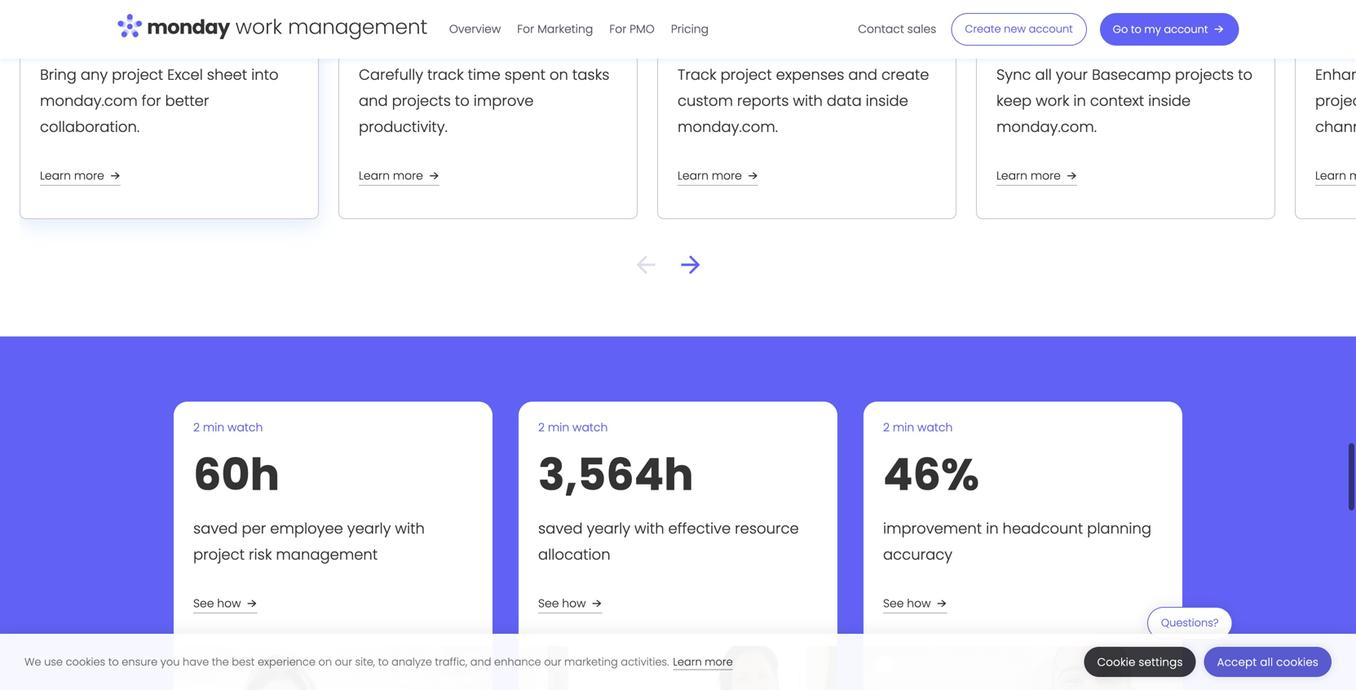 Task type: describe. For each thing, give the bounding box(es) containing it.
excel
[[167, 65, 203, 85]]

my
[[1145, 22, 1161, 37]]

use
[[44, 655, 63, 670]]

to inside carefully track time spent on tasks and projects to improve productivity.
[[455, 91, 470, 111]]

learn more for toggl
[[359, 168, 423, 184]]

contact
[[858, 21, 904, 37]]

learn more for harvest
[[678, 168, 742, 184]]

settings
[[1139, 655, 1183, 670]]

saved for 3,564h
[[538, 519, 583, 540]]

tasks
[[572, 65, 610, 85]]

sync all your basecamp projects to keep work in context inside monday.com.
[[997, 65, 1253, 138]]

harvest
[[678, 23, 746, 48]]

see how for 3,564h
[[538, 596, 586, 612]]

1 image
[[174, 647, 493, 691]]

questions? button
[[1147, 608, 1233, 650]]

resource
[[735, 519, 799, 540]]

see for 60h
[[193, 596, 214, 612]]

productivity.
[[359, 117, 448, 138]]

analyze
[[392, 655, 432, 670]]

see for 3,564h
[[538, 596, 559, 612]]

pricing
[[671, 21, 709, 37]]

2 min watch for 46%
[[883, 420, 953, 436]]

carefully
[[359, 65, 423, 85]]

2 for 46%
[[883, 420, 890, 436]]

expenses
[[776, 65, 844, 85]]

create
[[882, 65, 929, 85]]

for pmo
[[610, 21, 655, 37]]

learn left m
[[1316, 168, 1347, 184]]

1 our from the left
[[335, 655, 352, 670]]

create new account
[[965, 22, 1073, 36]]

min for 3,564h
[[548, 420, 569, 436]]

for for for pmo
[[610, 21, 627, 37]]

learn m
[[1316, 168, 1356, 184]]

2 our from the left
[[544, 655, 562, 670]]

how for 46%
[[907, 596, 931, 612]]

any
[[81, 65, 108, 85]]

spent
[[505, 65, 546, 85]]

data
[[827, 91, 862, 111]]

sheet
[[207, 65, 247, 85]]

list containing 60h
[[105, 389, 1252, 691]]

bring any project excel sheet into monday.com for better collaboration.
[[40, 65, 279, 138]]

with inside 'saved per employee yearly with project risk management'
[[395, 519, 425, 540]]

site,
[[355, 655, 375, 670]]

all for sync
[[1035, 65, 1052, 85]]

monday.com. inside track project expenses and create custom reports with data inside monday.com.
[[678, 117, 778, 138]]

marketing
[[538, 21, 593, 37]]

inside inside sync all your basecamp projects to keep work in context inside monday.com.
[[1148, 91, 1191, 111]]

traffic,
[[435, 655, 467, 670]]

learn more link for basecamp
[[997, 166, 1081, 186]]

pmo
[[630, 21, 655, 37]]

with inside track project expenses and create custom reports with data inside monday.com.
[[793, 91, 823, 111]]

contact sales link
[[850, 16, 945, 42]]

see for 46%
[[883, 596, 904, 612]]

in inside sync all your basecamp projects to keep work in context inside monday.com.
[[1074, 91, 1086, 111]]

cookie settings button
[[1084, 648, 1196, 678]]

saved per employee yearly with project risk management
[[193, 519, 425, 566]]

learn m link
[[1316, 166, 1356, 186]]

per
[[242, 519, 266, 540]]

we use cookies to ensure you have the best experience on our site, to analyze traffic, and enhance our marketing activities. learn more
[[24, 655, 733, 670]]

2 for 3,564h
[[538, 420, 545, 436]]

and inside track project expenses and create custom reports with data inside monday.com.
[[849, 65, 878, 85]]

learn down the keep at right
[[997, 168, 1028, 184]]

project inside bring any project excel sheet into monday.com for better collaboration.
[[112, 65, 163, 85]]

improvement in headcount planning accuracy
[[883, 519, 1152, 566]]

have
[[183, 655, 209, 670]]

to inside button
[[1131, 22, 1142, 37]]

improve
[[474, 91, 534, 111]]

reports
[[737, 91, 789, 111]]

custom
[[678, 91, 733, 111]]

all for accept
[[1260, 655, 1273, 670]]

m
[[1350, 168, 1356, 184]]

2 min watch for 60h
[[193, 420, 263, 436]]

learn down custom
[[678, 168, 709, 184]]

create
[[965, 22, 1001, 36]]

headcount
[[1003, 519, 1083, 540]]

in inside improvement in headcount planning accuracy
[[986, 519, 999, 540]]

bring
[[40, 65, 77, 85]]

experience
[[258, 655, 316, 670]]

work
[[1036, 91, 1070, 111]]

accept all cookies
[[1217, 655, 1319, 670]]

next item button
[[681, 255, 700, 275]]

sync
[[997, 65, 1031, 85]]

into
[[251, 65, 279, 85]]

learn more link for harvest
[[678, 166, 762, 186]]

employee
[[270, 519, 343, 540]]

allocation
[[538, 545, 611, 566]]

saved for 60h
[[193, 519, 238, 540]]

monday.com
[[40, 91, 138, 111]]

for for for marketing
[[517, 21, 534, 37]]

better
[[165, 91, 209, 111]]

go
[[1113, 22, 1128, 37]]

create new account button
[[951, 13, 1087, 46]]

we
[[24, 655, 41, 670]]

saved yearly with effective resource allocation
[[538, 519, 799, 566]]

go to my account button
[[1100, 13, 1239, 46]]

1 horizontal spatial account
[[1164, 22, 1208, 37]]

learn more link down collaboration.
[[40, 166, 124, 186]]

yearly inside saved yearly with effective resource allocation
[[587, 519, 631, 540]]

management
[[276, 545, 378, 566]]

overview
[[449, 21, 501, 37]]

you
[[161, 655, 180, 670]]

planning
[[1087, 519, 1152, 540]]



Task type: vqa. For each thing, say whether or not it's contained in the screenshot.
By:
no



Task type: locate. For each thing, give the bounding box(es) containing it.
for marketing link
[[509, 16, 601, 42]]

see how up the
[[193, 596, 241, 612]]

1 monday.com. from the left
[[678, 117, 778, 138]]

3 image
[[519, 647, 838, 691]]

2 horizontal spatial how
[[907, 596, 931, 612]]

1 horizontal spatial cookies
[[1277, 655, 1319, 670]]

project up reports
[[721, 65, 772, 85]]

1 how from the left
[[217, 596, 241, 612]]

46%
[[883, 445, 979, 506]]

0 horizontal spatial how
[[217, 596, 241, 612]]

4 learn more from the left
[[997, 168, 1061, 184]]

learn right activities.
[[673, 655, 702, 670]]

learn more down custom
[[678, 168, 742, 184]]

more
[[74, 168, 104, 184], [393, 168, 423, 184], [712, 168, 742, 184], [1031, 168, 1061, 184], [705, 655, 733, 670]]

to
[[1131, 22, 1142, 37], [1238, 65, 1253, 85], [455, 91, 470, 111], [108, 655, 119, 670], [378, 655, 389, 670]]

track
[[678, 65, 717, 85]]

0 vertical spatial basecamp
[[997, 23, 1094, 48]]

toggl
[[359, 23, 409, 48]]

2 horizontal spatial see
[[883, 596, 904, 612]]

projects up productivity. at the left top of page
[[392, 91, 451, 111]]

1 horizontal spatial all
[[1260, 655, 1273, 670]]

cookie settings
[[1098, 655, 1183, 670]]

1 horizontal spatial and
[[470, 655, 491, 670]]

collaboration.
[[40, 117, 140, 138]]

more down custom
[[712, 168, 742, 184]]

watch for 60h
[[228, 420, 263, 436]]

0 horizontal spatial saved
[[193, 519, 238, 540]]

learn
[[40, 168, 71, 184], [359, 168, 390, 184], [678, 168, 709, 184], [997, 168, 1028, 184], [1316, 168, 1347, 184], [673, 655, 702, 670]]

keep
[[997, 91, 1032, 111]]

3 2 from the left
[[883, 420, 890, 436]]

2 min watch up 60h
[[193, 420, 263, 436]]

project inside 'saved per employee yearly with project risk management'
[[193, 545, 245, 566]]

see how for 46%
[[883, 596, 931, 612]]

context
[[1090, 91, 1144, 111]]

your
[[1056, 65, 1088, 85]]

project
[[112, 65, 163, 85], [721, 65, 772, 85], [193, 545, 245, 566]]

carefully track time spent on tasks and projects to improve productivity.
[[359, 65, 610, 138]]

watch up 46%
[[918, 420, 953, 436]]

3 learn more from the left
[[678, 168, 742, 184]]

cookies inside "button"
[[1277, 655, 1319, 670]]

more down work
[[1031, 168, 1061, 184]]

0 horizontal spatial our
[[335, 655, 352, 670]]

go to my account
[[1113, 22, 1208, 37]]

with inside saved yearly with effective resource allocation
[[635, 519, 664, 540]]

1 horizontal spatial watch
[[573, 420, 608, 436]]

3 2 min watch from the left
[[883, 420, 953, 436]]

cookies for all
[[1277, 655, 1319, 670]]

more for basecamp
[[1031, 168, 1061, 184]]

1 watch from the left
[[228, 420, 263, 436]]

list
[[105, 389, 1252, 691]]

how
[[217, 596, 241, 612], [562, 596, 586, 612], [907, 596, 931, 612]]

1 horizontal spatial saved
[[538, 519, 583, 540]]

min up 60h
[[203, 420, 224, 436]]

3 watch from the left
[[918, 420, 953, 436]]

new
[[1004, 22, 1026, 36]]

0 vertical spatial in
[[1074, 91, 1086, 111]]

projects inside sync all your basecamp projects to keep work in context inside monday.com.
[[1175, 65, 1234, 85]]

inside right context at the top
[[1148, 91, 1191, 111]]

learn more down collaboration.
[[40, 168, 104, 184]]

2 see how from the left
[[538, 596, 586, 612]]

for left marketing
[[517, 21, 534, 37]]

cookies
[[66, 655, 105, 670], [1277, 655, 1319, 670]]

our
[[335, 655, 352, 670], [544, 655, 562, 670]]

see how down allocation
[[538, 596, 586, 612]]

in right work
[[1074, 91, 1086, 111]]

how for 3,564h
[[562, 596, 586, 612]]

0 horizontal spatial projects
[[392, 91, 451, 111]]

improvement
[[883, 519, 982, 540]]

watch for 46%
[[918, 420, 953, 436]]

learn more link down productivity. at the left top of page
[[359, 166, 443, 186]]

1 horizontal spatial see how link
[[538, 595, 606, 614]]

how up the
[[217, 596, 241, 612]]

how down accuracy
[[907, 596, 931, 612]]

more inside dialog
[[705, 655, 733, 670]]

projects
[[1175, 65, 1234, 85], [392, 91, 451, 111]]

1 learn more from the left
[[40, 168, 104, 184]]

3 see how from the left
[[883, 596, 931, 612]]

cookie
[[1098, 655, 1136, 670]]

2 min watch for 3,564h
[[538, 420, 608, 436]]

track project expenses and create custom reports with data inside monday.com.
[[678, 65, 929, 138]]

learn down productivity. at the left top of page
[[359, 168, 390, 184]]

best
[[232, 655, 255, 670]]

for marketing
[[517, 21, 593, 37]]

1 for from the left
[[517, 21, 534, 37]]

1 saved from the left
[[193, 519, 238, 540]]

1 horizontal spatial monday.com.
[[997, 117, 1097, 138]]

0 horizontal spatial all
[[1035, 65, 1052, 85]]

2 horizontal spatial see how
[[883, 596, 931, 612]]

2 see how link from the left
[[538, 595, 606, 614]]

1 horizontal spatial 2 min watch
[[538, 420, 608, 436]]

2 2 min watch from the left
[[538, 420, 608, 436]]

2 learn more from the left
[[359, 168, 423, 184]]

2 for 60h
[[193, 420, 200, 436]]

for
[[142, 91, 161, 111]]

2 min watch up '3,564h' on the bottom of page
[[538, 420, 608, 436]]

enhan
[[1316, 65, 1356, 138]]

1 horizontal spatial for
[[610, 21, 627, 37]]

1 horizontal spatial project
[[193, 545, 245, 566]]

1 horizontal spatial see how
[[538, 596, 586, 612]]

basecamp up the your
[[997, 23, 1094, 48]]

min up '3,564h' on the bottom of page
[[548, 420, 569, 436]]

2 horizontal spatial with
[[793, 91, 823, 111]]

1 horizontal spatial on
[[550, 65, 568, 85]]

next item image
[[681, 255, 700, 275]]

and down carefully
[[359, 91, 388, 111]]

1 see from the left
[[193, 596, 214, 612]]

effective
[[668, 519, 731, 540]]

saved
[[193, 519, 238, 540], [538, 519, 583, 540]]

monday.com. down work
[[997, 117, 1097, 138]]

monday.com.
[[678, 117, 778, 138], [997, 117, 1097, 138]]

on inside carefully track time spent on tasks and projects to improve productivity.
[[550, 65, 568, 85]]

on right experience
[[318, 655, 332, 670]]

dialog containing cookie settings
[[0, 635, 1356, 691]]

basecamp up context at the top
[[1092, 65, 1171, 85]]

and up data
[[849, 65, 878, 85]]

account right my
[[1164, 22, 1208, 37]]

1 see how from the left
[[193, 596, 241, 612]]

learn more down productivity. at the left top of page
[[359, 168, 423, 184]]

0 horizontal spatial in
[[986, 519, 999, 540]]

previous item button
[[637, 255, 655, 275]]

see down allocation
[[538, 596, 559, 612]]

learn more link
[[40, 166, 124, 186], [359, 166, 443, 186], [678, 166, 762, 186], [997, 166, 1081, 186], [673, 655, 733, 671]]

ensure
[[122, 655, 158, 670]]

project inside track project expenses and create custom reports with data inside monday.com.
[[721, 65, 772, 85]]

1 2 from the left
[[193, 420, 200, 436]]

2 watch from the left
[[573, 420, 608, 436]]

1 horizontal spatial with
[[635, 519, 664, 540]]

and inside carefully track time spent on tasks and projects to improve productivity.
[[359, 91, 388, 111]]

questions?
[[1161, 616, 1219, 631]]

1 see how link from the left
[[193, 595, 261, 614]]

0 horizontal spatial 2
[[193, 420, 200, 436]]

min for 46%
[[893, 420, 914, 436]]

contact sales
[[858, 21, 937, 37]]

for left pmo
[[610, 21, 627, 37]]

main element
[[441, 0, 1239, 59]]

1 horizontal spatial our
[[544, 655, 562, 670]]

to inside sync all your basecamp projects to keep work in context inside monday.com.
[[1238, 65, 1253, 85]]

on
[[550, 65, 568, 85], [318, 655, 332, 670]]

accept all cookies button
[[1204, 648, 1332, 678]]

enhance
[[494, 655, 541, 670]]

how down allocation
[[562, 596, 586, 612]]

the
[[212, 655, 229, 670]]

all inside "button"
[[1260, 655, 1273, 670]]

see how link for 60h
[[193, 595, 261, 614]]

project up for
[[112, 65, 163, 85]]

more down productivity. at the left top of page
[[393, 168, 423, 184]]

2 horizontal spatial project
[[721, 65, 772, 85]]

all inside sync all your basecamp projects to keep work in context inside monday.com.
[[1035, 65, 1052, 85]]

1 horizontal spatial in
[[1074, 91, 1086, 111]]

2 saved from the left
[[538, 519, 583, 540]]

accuracy
[[883, 545, 953, 566]]

watch for 3,564h
[[573, 420, 608, 436]]

0 horizontal spatial for
[[517, 21, 534, 37]]

see how for 60h
[[193, 596, 241, 612]]

3 see from the left
[[883, 596, 904, 612]]

0 horizontal spatial see
[[193, 596, 214, 612]]

saved left 'per'
[[193, 519, 238, 540]]

1 horizontal spatial projects
[[1175, 65, 1234, 85]]

1 2 min watch from the left
[[193, 420, 263, 436]]

0 horizontal spatial with
[[395, 519, 425, 540]]

3 how from the left
[[907, 596, 931, 612]]

2 horizontal spatial watch
[[918, 420, 953, 436]]

0 horizontal spatial 2 min watch
[[193, 420, 263, 436]]

more for toggl
[[393, 168, 423, 184]]

0 horizontal spatial cookies
[[66, 655, 105, 670]]

3 see how link from the left
[[883, 595, 951, 614]]

2 horizontal spatial and
[[849, 65, 878, 85]]

min up 46%
[[893, 420, 914, 436]]

learn more link down work
[[997, 166, 1081, 186]]

1 inside from the left
[[866, 91, 908, 111]]

2 vertical spatial and
[[470, 655, 491, 670]]

monday.com work management image
[[117, 11, 428, 45]]

for inside for marketing link
[[517, 21, 534, 37]]

1 vertical spatial on
[[318, 655, 332, 670]]

overview link
[[441, 16, 509, 42]]

learn more link right activities.
[[673, 655, 733, 671]]

basecamp inside sync all your basecamp projects to keep work in context inside monday.com.
[[1092, 65, 1171, 85]]

track
[[427, 65, 464, 85]]

2 for from the left
[[610, 21, 627, 37]]

yearly inside 'saved per employee yearly with project risk management'
[[347, 519, 391, 540]]

see how down accuracy
[[883, 596, 931, 612]]

1 vertical spatial basecamp
[[1092, 65, 1171, 85]]

more down collaboration.
[[74, 168, 104, 184]]

2 how from the left
[[562, 596, 586, 612]]

our right enhance
[[544, 655, 562, 670]]

project left "risk"
[[193, 545, 245, 566]]

all right the accept
[[1260, 655, 1273, 670]]

all
[[1035, 65, 1052, 85], [1260, 655, 1273, 670]]

more for harvest
[[712, 168, 742, 184]]

2 horizontal spatial see how link
[[883, 595, 951, 614]]

1 vertical spatial all
[[1260, 655, 1273, 670]]

marketing
[[564, 655, 618, 670]]

1 yearly from the left
[[347, 519, 391, 540]]

for inside for pmo 'link'
[[610, 21, 627, 37]]

projects inside carefully track time spent on tasks and projects to improve productivity.
[[392, 91, 451, 111]]

min
[[203, 420, 224, 436], [548, 420, 569, 436], [893, 420, 914, 436]]

yearly up allocation
[[587, 519, 631, 540]]

inside inside track project expenses and create custom reports with data inside monday.com.
[[866, 91, 908, 111]]

1 vertical spatial in
[[986, 519, 999, 540]]

saved inside saved yearly with effective resource allocation
[[538, 519, 583, 540]]

learn more link down custom
[[678, 166, 762, 186]]

1 horizontal spatial inside
[[1148, 91, 1191, 111]]

projects down go to my account button
[[1175, 65, 1234, 85]]

learn down collaboration.
[[40, 168, 71, 184]]

see down accuracy
[[883, 596, 904, 612]]

our left the site,
[[335, 655, 352, 670]]

all up work
[[1035, 65, 1052, 85]]

see
[[193, 596, 214, 612], [538, 596, 559, 612], [883, 596, 904, 612]]

2 yearly from the left
[[587, 519, 631, 540]]

2 see from the left
[[538, 596, 559, 612]]

and right 'traffic,'
[[470, 655, 491, 670]]

0 horizontal spatial on
[[318, 655, 332, 670]]

learn more down the keep at right
[[997, 168, 1061, 184]]

on left tasks
[[550, 65, 568, 85]]

0 horizontal spatial account
[[1029, 22, 1073, 36]]

inside
[[866, 91, 908, 111], [1148, 91, 1191, 111]]

0 horizontal spatial and
[[359, 91, 388, 111]]

see how link up the
[[193, 595, 261, 614]]

saved up allocation
[[538, 519, 583, 540]]

60h
[[193, 445, 280, 506]]

1 vertical spatial projects
[[392, 91, 451, 111]]

cookies for use
[[66, 655, 105, 670]]

cookies right the accept
[[1277, 655, 1319, 670]]

2 inside from the left
[[1148, 91, 1191, 111]]

1 horizontal spatial yearly
[[587, 519, 631, 540]]

inside down "create"
[[866, 91, 908, 111]]

0 horizontal spatial monday.com.
[[678, 117, 778, 138]]

3 min from the left
[[893, 420, 914, 436]]

0 vertical spatial and
[[849, 65, 878, 85]]

yearly up management
[[347, 519, 391, 540]]

0 vertical spatial projects
[[1175, 65, 1234, 85]]

account
[[1029, 22, 1073, 36], [1164, 22, 1208, 37]]

0 horizontal spatial see how
[[193, 596, 241, 612]]

learn more link for toggl
[[359, 166, 443, 186]]

see how link down allocation
[[538, 595, 606, 614]]

previous item image
[[637, 255, 655, 275]]

in left headcount
[[986, 519, 999, 540]]

2 min watch up 46%
[[883, 420, 953, 436]]

0 horizontal spatial inside
[[866, 91, 908, 111]]

0 horizontal spatial yearly
[[347, 519, 391, 540]]

watch up 60h
[[228, 420, 263, 436]]

2 2 from the left
[[538, 420, 545, 436]]

time
[[468, 65, 501, 85]]

learn more for basecamp
[[997, 168, 1061, 184]]

1 horizontal spatial how
[[562, 596, 586, 612]]

min for 60h
[[203, 420, 224, 436]]

1 cookies from the left
[[66, 655, 105, 670]]

2 horizontal spatial 2
[[883, 420, 890, 436]]

2 monday.com. from the left
[[997, 117, 1097, 138]]

for
[[517, 21, 534, 37], [610, 21, 627, 37]]

monday.com. down custom
[[678, 117, 778, 138]]

how for 60h
[[217, 596, 241, 612]]

0 horizontal spatial project
[[112, 65, 163, 85]]

2 horizontal spatial 2 min watch
[[883, 420, 953, 436]]

yearly
[[347, 519, 391, 540], [587, 519, 631, 540]]

3,564h
[[538, 445, 694, 506]]

pricing link
[[663, 16, 717, 42]]

2 min from the left
[[548, 420, 569, 436]]

saved inside 'saved per employee yearly with project risk management'
[[193, 519, 238, 540]]

see how link for 46%
[[883, 595, 951, 614]]

2 horizontal spatial min
[[893, 420, 914, 436]]

1 vertical spatial and
[[359, 91, 388, 111]]

learn more link inside dialog
[[673, 655, 733, 671]]

see how link down accuracy
[[883, 595, 951, 614]]

accept
[[1217, 655, 1257, 670]]

more right activities.
[[705, 655, 733, 670]]

1 horizontal spatial 2
[[538, 420, 545, 436]]

1 horizontal spatial min
[[548, 420, 569, 436]]

for pmo link
[[601, 16, 663, 42]]

account right the new
[[1029, 22, 1073, 36]]

see up have
[[193, 596, 214, 612]]

0 horizontal spatial min
[[203, 420, 224, 436]]

2 image
[[864, 647, 1183, 691]]

0 horizontal spatial see how link
[[193, 595, 261, 614]]

activities.
[[621, 655, 669, 670]]

dialog
[[0, 635, 1356, 691]]

with
[[793, 91, 823, 111], [395, 519, 425, 540], [635, 519, 664, 540]]

1 min from the left
[[203, 420, 224, 436]]

1 horizontal spatial see
[[538, 596, 559, 612]]

cookies right use
[[66, 655, 105, 670]]

watch up '3,564h' on the bottom of page
[[573, 420, 608, 436]]

2 cookies from the left
[[1277, 655, 1319, 670]]

and
[[849, 65, 878, 85], [359, 91, 388, 111], [470, 655, 491, 670]]

monday.com. inside sync all your basecamp projects to keep work in context inside monday.com.
[[997, 117, 1097, 138]]

0 vertical spatial on
[[550, 65, 568, 85]]

0 horizontal spatial watch
[[228, 420, 263, 436]]

see how link
[[193, 595, 261, 614], [538, 595, 606, 614], [883, 595, 951, 614]]

0 vertical spatial all
[[1035, 65, 1052, 85]]

see how link for 3,564h
[[538, 595, 606, 614]]

sales
[[908, 21, 937, 37]]



